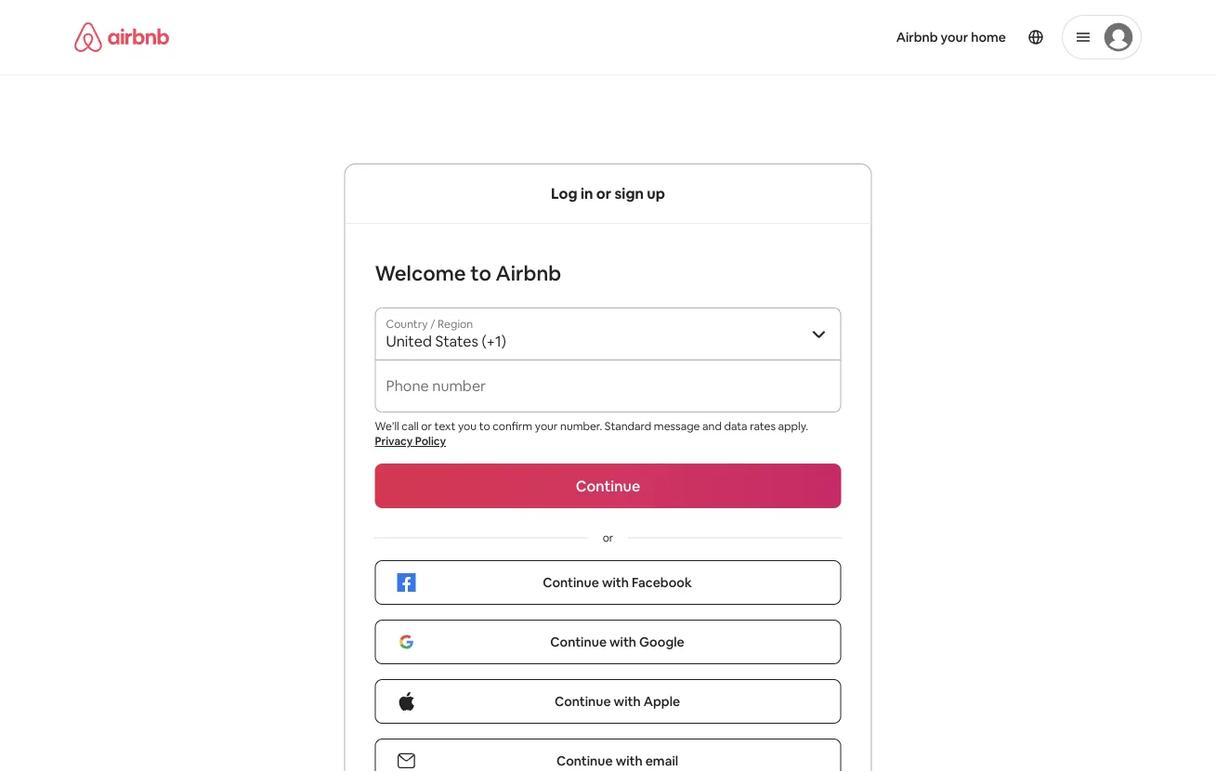 Task type: vqa. For each thing, say whether or not it's contained in the screenshot.
group within the Google map
Showing 73 stays. region
no



Task type: describe. For each thing, give the bounding box(es) containing it.
home
[[971, 29, 1006, 46]]

message
[[654, 419, 700, 433]]

airbnb your home link
[[885, 18, 1017, 57]]

privacy policy link
[[375, 434, 446, 448]]

continue for continue with apple
[[555, 693, 611, 710]]

privacy
[[375, 434, 413, 448]]

sign
[[615, 184, 644, 203]]

continue for continue with google
[[550, 634, 607, 650]]

email
[[645, 753, 678, 769]]

your inside we'll call or text you to confirm your number. standard message and data rates apply. privacy policy
[[535, 419, 558, 433]]

call
[[402, 419, 419, 433]]

continue button
[[375, 464, 841, 508]]

in
[[581, 184, 593, 203]]

with for google
[[609, 634, 636, 650]]

to inside we'll call or text you to confirm your number. standard message and data rates apply. privacy policy
[[479, 419, 490, 433]]

welcome
[[375, 260, 466, 286]]

up
[[647, 184, 665, 203]]

or for sign
[[596, 184, 611, 203]]

google
[[639, 634, 684, 650]]

with for facebook
[[602, 574, 629, 591]]

confirm
[[493, 419, 532, 433]]

we'll call or text you to confirm your number. standard message and data rates apply. privacy policy
[[375, 419, 808, 448]]

or for text
[[421, 419, 432, 433]]

policy
[[415, 434, 446, 448]]



Task type: locate. For each thing, give the bounding box(es) containing it.
continue
[[576, 476, 640, 495], [543, 574, 599, 591], [550, 634, 607, 650], [555, 693, 611, 710], [556, 753, 613, 769]]

log in or sign up
[[551, 184, 665, 203]]

with left 'apple' at the bottom right
[[614, 693, 641, 710]]

continue with facebook
[[543, 574, 692, 591]]

apply.
[[778, 419, 808, 433]]

or right in
[[596, 184, 611, 203]]

2 vertical spatial or
[[603, 531, 614, 545]]

continue with apple button
[[375, 679, 841, 724]]

standard
[[605, 419, 651, 433]]

continue for continue
[[576, 476, 640, 495]]

0 vertical spatial your
[[941, 29, 968, 46]]

continue with facebook button
[[375, 560, 841, 605]]

continue inside button
[[543, 574, 599, 591]]

or up the continue with facebook button
[[603, 531, 614, 545]]

text
[[434, 419, 456, 433]]

1 vertical spatial or
[[421, 419, 432, 433]]

your
[[941, 29, 968, 46], [535, 419, 558, 433]]

1 horizontal spatial your
[[941, 29, 968, 46]]

profile element
[[630, 0, 1142, 74]]

to right you in the bottom of the page
[[479, 419, 490, 433]]

continue down we'll call or text you to confirm your number. standard message and data rates apply. privacy policy
[[576, 476, 640, 495]]

with left 'google'
[[609, 634, 636, 650]]

continue with email
[[556, 753, 678, 769]]

your inside airbnb your home link
[[941, 29, 968, 46]]

continue with google
[[550, 634, 684, 650]]

and
[[702, 419, 722, 433]]

continue for continue with email
[[556, 753, 613, 769]]

or up the policy
[[421, 419, 432, 433]]

airbnb your home
[[896, 29, 1006, 46]]

1 vertical spatial airbnb
[[496, 260, 561, 286]]

continue up continue with apple button
[[550, 634, 607, 650]]

apple
[[644, 693, 680, 710]]

+1 telephone field
[[407, 384, 830, 402]]

continue with google button
[[375, 620, 841, 664]]

to
[[470, 260, 491, 286], [479, 419, 490, 433]]

airbnb inside profile element
[[896, 29, 938, 46]]

facebook
[[632, 574, 692, 591]]

1 horizontal spatial airbnb
[[896, 29, 938, 46]]

airbnb
[[896, 29, 938, 46], [496, 260, 561, 286]]

welcome to airbnb
[[375, 260, 561, 286]]

or
[[596, 184, 611, 203], [421, 419, 432, 433], [603, 531, 614, 545]]

0 vertical spatial airbnb
[[896, 29, 938, 46]]

or inside we'll call or text you to confirm your number. standard message and data rates apply. privacy policy
[[421, 419, 432, 433]]

number.
[[560, 419, 602, 433]]

with for email
[[616, 753, 643, 769]]

continue with email button
[[375, 739, 841, 772]]

0 vertical spatial or
[[596, 184, 611, 203]]

continue with apple
[[555, 693, 680, 710]]

continue up continue with google button
[[543, 574, 599, 591]]

your right the confirm
[[535, 419, 558, 433]]

with left email
[[616, 753, 643, 769]]

with left facebook
[[602, 574, 629, 591]]

rates
[[750, 419, 776, 433]]

airbnb left the home
[[896, 29, 938, 46]]

1 vertical spatial to
[[479, 419, 490, 433]]

0 horizontal spatial your
[[535, 419, 558, 433]]

we'll
[[375, 419, 399, 433]]

continue up 'continue with email' button in the bottom of the page
[[555, 693, 611, 710]]

your left the home
[[941, 29, 968, 46]]

with inside button
[[602, 574, 629, 591]]

1 vertical spatial your
[[535, 419, 558, 433]]

log
[[551, 184, 578, 203]]

continue for continue with facebook
[[543, 574, 599, 591]]

to right welcome
[[470, 260, 491, 286]]

continue down continue with apple button
[[556, 753, 613, 769]]

+1
[[386, 383, 401, 402]]

0 vertical spatial to
[[470, 260, 491, 286]]

with
[[602, 574, 629, 591], [609, 634, 636, 650], [614, 693, 641, 710], [616, 753, 643, 769]]

airbnb down log
[[496, 260, 561, 286]]

with for apple
[[614, 693, 641, 710]]

data
[[724, 419, 747, 433]]

0 horizontal spatial airbnb
[[496, 260, 561, 286]]

you
[[458, 419, 477, 433]]



